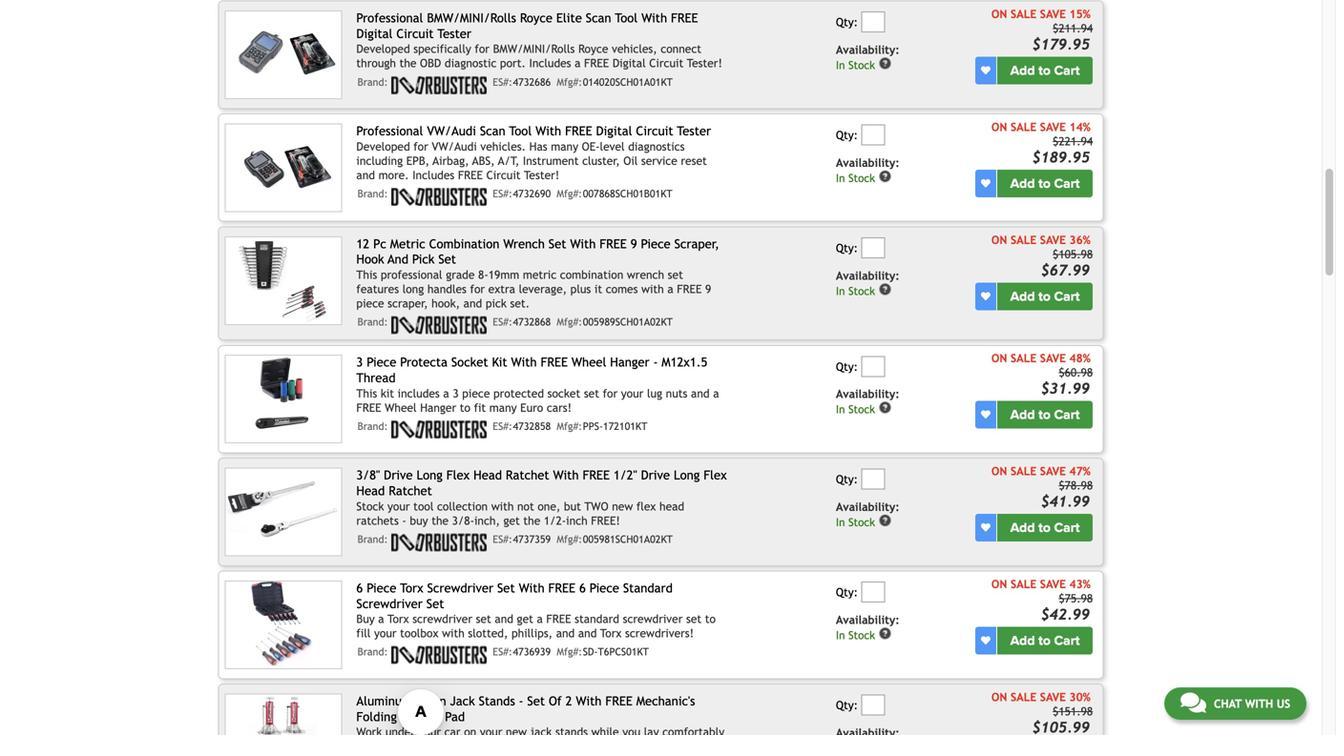Task type: vqa. For each thing, say whether or not it's contained in the screenshot.


Task type: locate. For each thing, give the bounding box(es) containing it.
4 cart from the top
[[1054, 407, 1080, 423]]

0 horizontal spatial -
[[402, 514, 406, 528]]

this down thread
[[356, 387, 377, 400]]

cart down $42.99
[[1054, 633, 1080, 650]]

on inside on sale save 15% $211.94 $179.95
[[992, 7, 1007, 20]]

wheel
[[572, 355, 606, 370], [385, 401, 417, 415]]

1 add to cart from the top
[[1010, 63, 1080, 79]]

0 vertical spatial 9
[[631, 237, 637, 251]]

3 sale from the top
[[1011, 233, 1037, 247]]

save up $105.98
[[1040, 233, 1066, 247]]

6 mfg#: from the top
[[557, 647, 582, 659]]

qty: for $31.99
[[836, 360, 858, 373]]

1 horizontal spatial -
[[519, 694, 523, 709]]

1 horizontal spatial tester
[[677, 124, 711, 138]]

0 vertical spatial tester!
[[687, 57, 722, 70]]

free left 1/2"
[[583, 468, 610, 483]]

save inside on sale save 48% $60.98 $31.99
[[1040, 352, 1066, 365]]

on for $31.99
[[992, 352, 1007, 365]]

2 this from the top
[[356, 387, 377, 400]]

es#: down pick
[[493, 316, 512, 328]]

1 vertical spatial scan
[[480, 124, 505, 138]]

brand: for $179.95
[[357, 76, 388, 88]]

5 in from the top
[[836, 516, 845, 529]]

save up $221.94
[[1040, 120, 1066, 134]]

save for $67.99
[[1040, 233, 1066, 247]]

cart for $42.99
[[1054, 633, 1080, 650]]

us
[[1277, 698, 1290, 711]]

0 horizontal spatial flex
[[446, 468, 470, 483]]

to for $179.95
[[1039, 63, 1051, 79]]

1 horizontal spatial flex
[[704, 468, 727, 483]]

4732858
[[513, 421, 551, 433]]

7 save from the top
[[1040, 691, 1066, 704]]

screwdriver up toolbox
[[412, 613, 472, 626]]

1 vertical spatial add to wish list image
[[981, 179, 991, 189]]

1 on from the top
[[992, 7, 1007, 20]]

add to cart button down $67.99
[[997, 283, 1093, 311]]

sale left 43%
[[1011, 578, 1037, 591]]

0 vertical spatial hanger
[[610, 355, 650, 370]]

and right nuts
[[691, 387, 710, 400]]

jack
[[450, 694, 475, 709]]

your inside '3 piece protecta socket kit with free wheel hanger - m12x1.5 thread this kit includes a 3 piece protected socket set for your lug nuts and a free wheel hanger to fit many euro cars!'
[[621, 387, 644, 400]]

0 vertical spatial professional
[[356, 11, 423, 25]]

mfg#: right 4732686
[[557, 76, 582, 88]]

add down "on sale save 47% $78.98 $41.99"
[[1010, 520, 1035, 536]]

with inside '3 piece protecta socket kit with free wheel hanger - m12x1.5 thread this kit includes a 3 piece protected socket set for your lug nuts and a free wheel hanger to fit many euro cars!'
[[511, 355, 537, 370]]

add for $189.95
[[1010, 176, 1035, 192]]

4 qty: from the top
[[836, 360, 858, 373]]

2 drive from the left
[[641, 468, 670, 483]]

es#4737359 - 005981sch01a02kt - 3/8" drive long flex head ratchet with free 1/2" drive long flex head ratchet - stock your tool collection with not one, but two new flex head ratchets - buy the 3/8-inch, get the 1/2-inch free! - doorbusters - audi bmw volkswagen mercedes benz mini porsche image
[[225, 468, 342, 557]]

None text field
[[861, 125, 885, 146], [861, 356, 885, 377], [861, 582, 885, 603], [861, 695, 885, 716], [861, 125, 885, 146], [861, 356, 885, 377], [861, 582, 885, 603], [861, 695, 885, 716]]

set up grade in the top left of the page
[[438, 252, 456, 267]]

1 screwdriver from the left
[[412, 613, 472, 626]]

sale inside on sale save 48% $60.98 $31.99
[[1011, 352, 1037, 365]]

6 qty: from the top
[[836, 586, 858, 599]]

0 vertical spatial 3
[[356, 355, 363, 370]]

availability: for $179.95
[[836, 43, 900, 56]]

mechanic's
[[636, 694, 695, 709]]

4 in from the top
[[836, 403, 845, 416]]

long
[[402, 283, 424, 296]]

add to cart for $31.99
[[1010, 407, 1080, 423]]

a up es#: 4732686 mfg#: 014020sch01a01kt
[[575, 57, 581, 70]]

sale for $189.95
[[1011, 120, 1037, 134]]

doorbusters - corporate logo image down hook,
[[391, 316, 487, 335]]

4732690
[[513, 188, 551, 200]]

sale inside on sale save 15% $211.94 $179.95
[[1011, 7, 1037, 20]]

- inside aluminum 3-ton jack stands - set of 2 with free mechanic's folding ground pad
[[519, 694, 523, 709]]

set up toolbox
[[426, 597, 444, 612]]

3/8-
[[452, 514, 474, 528]]

scan up vehicles.
[[480, 124, 505, 138]]

get inside 3/8" drive long flex head ratchet with free 1/2" drive long flex head ratchet stock your tool collection with not one, but two new flex head ratchets - buy the 3/8-inch, get the 1/2-inch free!
[[503, 514, 520, 528]]

6 save from the top
[[1040, 578, 1066, 591]]

0 vertical spatial royce
[[520, 11, 553, 25]]

4 add from the top
[[1010, 407, 1035, 423]]

2 in from the top
[[836, 172, 845, 185]]

professional inside professional bmw/mini/rolls royce elite scan tool with free digital circuit tester developed specifically for bmw/mini/rolls royce vehicles, connect through the obd diagnostic port. includes a free digital circuit tester!
[[356, 11, 423, 25]]

005981sch01a02kt
[[583, 534, 673, 546]]

2 cart from the top
[[1054, 176, 1080, 192]]

5 add to cart from the top
[[1010, 520, 1080, 536]]

includes inside professional vw/audi scan tool with free digital circuit tester developed for vw/audi vehicles. has many oe-level diagnostics including epb, airbag, abs, a/t, instrument cluster, oil service reset and more. includes free circuit tester!
[[412, 168, 455, 182]]

with
[[553, 468, 579, 483], [519, 581, 545, 596], [576, 694, 602, 709]]

1 mfg#: from the top
[[557, 76, 582, 88]]

43%
[[1069, 578, 1091, 591]]

for up the epb,
[[413, 140, 428, 153]]

es#: for $179.95
[[493, 76, 512, 88]]

features
[[356, 283, 399, 296]]

drive right 3/8"
[[384, 468, 413, 483]]

0 vertical spatial scan
[[586, 11, 611, 25]]

0 vertical spatial this
[[356, 268, 377, 282]]

on inside "on sale save 47% $78.98 $41.99"
[[992, 465, 1007, 478]]

set right wrench
[[549, 237, 566, 251]]

1 vertical spatial tester!
[[524, 168, 559, 182]]

fill
[[356, 627, 371, 641]]

es#: 4732690 mfg#: 007868sch01b01kt
[[493, 188, 673, 200]]

1 vertical spatial torx
[[388, 613, 409, 626]]

0 vertical spatial tool
[[615, 11, 638, 25]]

with inside 6 piece torx screwdriver set with free 6 piece standard screwdriver set buy a torx screwdriver set and get a free standard screwdriver set to fill your toolbox with slotted, phillips, and and torx screwdrivers!
[[519, 581, 545, 596]]

1 developed from the top
[[356, 42, 410, 56]]

3 cart from the top
[[1054, 289, 1080, 305]]

brand: down kit
[[357, 421, 388, 433]]

es#4732858 - pps-172101kt - 3 piece protecta socket kit with free wheel hanger - m12x1.5 thread - this kit includes a 3 piece protected socket set for your lug nuts and a free wheel hanger to fit many euro cars! - doorbusters - bmw volkswagen mini image
[[225, 355, 342, 444]]

2 doorbusters - corporate logo image from the top
[[391, 188, 487, 206]]

save for $41.99
[[1040, 465, 1066, 478]]

includes down the epb,
[[412, 168, 455, 182]]

to inside 6 piece torx screwdriver set with free 6 piece standard screwdriver set buy a torx screwdriver set and get a free standard screwdriver set to fill your toolbox with slotted, phillips, and and torx screwdrivers!
[[705, 613, 716, 626]]

$151.98
[[1053, 705, 1093, 719]]

0 horizontal spatial tool
[[509, 124, 532, 138]]

on inside on sale save 30% $151.98
[[992, 691, 1007, 704]]

0 horizontal spatial scan
[[480, 124, 505, 138]]

set inside '3 piece protecta socket kit with free wheel hanger - m12x1.5 thread this kit includes a 3 piece protected socket set for your lug nuts and a free wheel hanger to fit many euro cars!'
[[584, 387, 599, 400]]

nuts
[[666, 387, 688, 400]]

1 vertical spatial -
[[402, 514, 406, 528]]

1 cart from the top
[[1054, 63, 1080, 79]]

add to wish list image for $189.95
[[981, 179, 991, 189]]

folding
[[356, 710, 397, 725]]

it
[[594, 283, 602, 296]]

1 vertical spatial tool
[[509, 124, 532, 138]]

wheel up socket
[[572, 355, 606, 370]]

free down kit
[[356, 401, 381, 415]]

for up diagnostic
[[475, 42, 490, 56]]

0 vertical spatial get
[[503, 514, 520, 528]]

1 horizontal spatial hanger
[[610, 355, 650, 370]]

add for $31.99
[[1010, 407, 1035, 423]]

with right 2
[[576, 694, 602, 709]]

3 save from the top
[[1040, 233, 1066, 247]]

drive right 1/2"
[[641, 468, 670, 483]]

get
[[503, 514, 520, 528], [517, 613, 533, 626]]

2 on from the top
[[992, 120, 1007, 134]]

0 vertical spatial wheel
[[572, 355, 606, 370]]

tester
[[437, 26, 471, 41], [677, 124, 711, 138]]

1 vertical spatial vw/audi
[[432, 140, 477, 153]]

tool up vehicles,
[[615, 11, 638, 25]]

0 horizontal spatial head
[[356, 484, 385, 499]]

1 es#: from the top
[[493, 76, 512, 88]]

add to cart for $179.95
[[1010, 63, 1080, 79]]

2 mfg#: from the top
[[557, 188, 582, 200]]

1 in from the top
[[836, 59, 845, 72]]

ratchet up not
[[506, 468, 549, 483]]

the right buy at left
[[432, 514, 449, 528]]

with up inch,
[[491, 500, 514, 513]]

get down not
[[503, 514, 520, 528]]

$31.99
[[1041, 380, 1090, 398]]

tool inside professional vw/audi scan tool with free digital circuit tester developed for vw/audi vehicles. has many oe-level diagnostics including epb, airbag, abs, a/t, instrument cluster, oil service reset and more. includes free circuit tester!
[[509, 124, 532, 138]]

1 vertical spatial this
[[356, 387, 377, 400]]

stock for $179.95
[[848, 59, 875, 72]]

with up has
[[536, 124, 561, 138]]

mfg#: for $42.99
[[557, 647, 582, 659]]

add for $41.99
[[1010, 520, 1035, 536]]

add to cart button for $31.99
[[997, 402, 1093, 429]]

es#:
[[493, 76, 512, 88], [493, 188, 512, 200], [493, 316, 512, 328], [493, 421, 512, 433], [493, 534, 512, 546], [493, 647, 512, 659]]

2 add to cart from the top
[[1010, 176, 1080, 192]]

0 horizontal spatial 9
[[631, 237, 637, 251]]

your inside 3/8" drive long flex head ratchet with free 1/2" drive long flex head ratchet stock your tool collection with not one, but two new flex head ratchets - buy the 3/8-inch, get the 1/2-inch free!
[[387, 500, 410, 513]]

brand: down ratchets
[[357, 534, 388, 546]]

on left 36%
[[992, 233, 1007, 247]]

for down the 8-
[[470, 283, 485, 296]]

and inside '3 piece protecta socket kit with free wheel hanger - m12x1.5 thread this kit includes a 3 piece protected socket set for your lug nuts and a free wheel hanger to fit many euro cars!'
[[691, 387, 710, 400]]

sd-
[[583, 647, 598, 659]]

on inside on sale save 14% $221.94 $189.95
[[992, 120, 1007, 134]]

the left obd
[[399, 57, 417, 70]]

free inside 3/8" drive long flex head ratchet with free 1/2" drive long flex head ratchet stock your tool collection with not one, but two new flex head ratchets - buy the 3/8-inch, get the 1/2-inch free!
[[583, 468, 610, 483]]

brand: down more.
[[357, 188, 388, 200]]

2 question sign image from the top
[[879, 170, 892, 183]]

tester up specifically
[[437, 26, 471, 41]]

free up es#: 4732686 mfg#: 014020sch01a01kt
[[584, 57, 609, 70]]

on for $179.95
[[992, 7, 1007, 20]]

hanger
[[610, 355, 650, 370], [420, 401, 456, 415]]

not
[[517, 500, 534, 513]]

a right nuts
[[713, 387, 719, 400]]

1 brand: from the top
[[357, 76, 388, 88]]

1 save from the top
[[1040, 7, 1066, 20]]

1 add to wish list image from the top
[[981, 292, 991, 302]]

- left buy at left
[[402, 514, 406, 528]]

for inside professional vw/audi scan tool with free digital circuit tester developed for vw/audi vehicles. has many oe-level diagnostics including epb, airbag, abs, a/t, instrument cluster, oil service reset and more. includes free circuit tester!
[[413, 140, 428, 153]]

add to cart for $41.99
[[1010, 520, 1080, 536]]

set inside aluminum 3-ton jack stands - set of 2 with free mechanic's folding ground pad
[[527, 694, 545, 709]]

circuit down a/t, at top left
[[486, 168, 521, 182]]

9 down scraper,
[[705, 283, 711, 296]]

and
[[356, 168, 375, 182], [463, 297, 482, 310], [691, 387, 710, 400], [495, 613, 513, 626], [556, 627, 575, 641], [578, 627, 597, 641]]

add to wish list image
[[981, 292, 991, 302], [981, 411, 991, 420], [981, 524, 991, 533], [981, 637, 991, 646]]

sale inside on sale save 36% $105.98 $67.99
[[1011, 233, 1037, 247]]

1 vertical spatial with
[[519, 581, 545, 596]]

on
[[992, 7, 1007, 20], [992, 120, 1007, 134], [992, 233, 1007, 247], [992, 352, 1007, 365], [992, 465, 1007, 478], [992, 578, 1007, 591], [992, 691, 1007, 704]]

cart down $41.99 on the right bottom of page
[[1054, 520, 1080, 536]]

1 sale from the top
[[1011, 7, 1037, 20]]

with inside aluminum 3-ton jack stands - set of 2 with free mechanic's folding ground pad
[[576, 694, 602, 709]]

on left 15% at top
[[992, 7, 1007, 20]]

toolbox
[[400, 627, 439, 641]]

professional inside professional vw/audi scan tool with free digital circuit tester developed for vw/audi vehicles. has many oe-level diagnostics including epb, airbag, abs, a/t, instrument cluster, oil service reset and more. includes free circuit tester!
[[356, 124, 423, 138]]

0 vertical spatial torx
[[400, 581, 423, 596]]

1 horizontal spatial ratchet
[[506, 468, 549, 483]]

2 vertical spatial your
[[374, 627, 397, 641]]

add to wish list image for $179.95
[[981, 66, 991, 75]]

add to cart button down $41.99 on the right bottom of page
[[997, 515, 1093, 542]]

3 in from the top
[[836, 285, 845, 298]]

add to cart button down $42.99
[[997, 628, 1093, 655]]

5 sale from the top
[[1011, 465, 1037, 478]]

None text field
[[861, 12, 885, 33], [861, 238, 885, 259], [861, 469, 885, 490], [861, 12, 885, 33], [861, 238, 885, 259], [861, 469, 885, 490]]

5 availability: from the top
[[836, 501, 900, 514]]

1 horizontal spatial tool
[[615, 11, 638, 25]]

airbag,
[[433, 154, 469, 167]]

in for $42.99
[[836, 630, 845, 642]]

tester!
[[687, 57, 722, 70], [524, 168, 559, 182]]

5 availability: in stock from the top
[[836, 501, 900, 529]]

sale inside on sale save 14% $221.94 $189.95
[[1011, 120, 1037, 134]]

piece inside 12 pc metric combination wrench set with free 9 piece scraper, hook and pick set this professional grade 8-19mm metric combination wrench set features long handles for extra leverage, plus it comes with a free 9 piece scraper, hook, and pick set.
[[641, 237, 671, 251]]

tester inside professional vw/audi scan tool with free digital circuit tester developed for vw/audi vehicles. has many oe-level diagnostics including epb, airbag, abs, a/t, instrument cluster, oil service reset and more. includes free circuit tester!
[[677, 124, 711, 138]]

doorbusters - corporate logo image down toolbox
[[391, 647, 487, 665]]

save up $78.98 on the bottom of page
[[1040, 465, 1066, 478]]

sale left 48%
[[1011, 352, 1037, 365]]

add to wish list image
[[981, 66, 991, 75], [981, 179, 991, 189]]

set up slotted, on the left
[[497, 581, 515, 596]]

availability: for $31.99
[[836, 388, 900, 401]]

4 es#: from the top
[[493, 421, 512, 433]]

free up the combination
[[600, 237, 627, 251]]

4 save from the top
[[1040, 352, 1066, 365]]

developed inside professional vw/audi scan tool with free digital circuit tester developed for vw/audi vehicles. has many oe-level diagnostics including epb, airbag, abs, a/t, instrument cluster, oil service reset and more. includes free circuit tester!
[[356, 140, 410, 153]]

hook
[[356, 252, 384, 267]]

4736939
[[513, 647, 551, 659]]

1 vertical spatial 3
[[453, 387, 459, 400]]

to
[[1039, 63, 1051, 79], [1039, 176, 1051, 192], [1039, 289, 1051, 305], [460, 401, 470, 415], [1039, 407, 1051, 423], [1039, 520, 1051, 536], [705, 613, 716, 626], [1039, 633, 1051, 650]]

buy
[[356, 613, 375, 626]]

brand: for $67.99
[[357, 316, 388, 328]]

on left 48%
[[992, 352, 1007, 365]]

save for $179.95
[[1040, 7, 1066, 20]]

free left mechanic's
[[605, 694, 633, 709]]

with inside professional bmw/mini/rolls royce elite scan tool with free digital circuit tester developed specifically for bmw/mini/rolls royce vehicles, connect through the obd diagnostic port. includes a free digital circuit tester!
[[641, 11, 667, 25]]

1 vertical spatial professional
[[356, 124, 423, 138]]

0 horizontal spatial 6
[[356, 581, 363, 596]]

0 vertical spatial add to wish list image
[[981, 66, 991, 75]]

3 doorbusters - corporate logo image from the top
[[391, 316, 487, 335]]

2 vertical spatial torx
[[600, 627, 622, 641]]

slotted,
[[468, 627, 508, 641]]

3 availability: from the top
[[836, 269, 900, 282]]

long up tool at bottom left
[[417, 468, 443, 483]]

on left '30%'
[[992, 691, 1007, 704]]

es#: 4732868 mfg#: 005989sch01a02kt
[[493, 316, 673, 328]]

hanger up lug
[[610, 355, 650, 370]]

metric
[[390, 237, 425, 251]]

1 this from the top
[[356, 268, 377, 282]]

0 horizontal spatial screwdriver
[[412, 613, 472, 626]]

tester! down connect
[[687, 57, 722, 70]]

with up vehicles,
[[641, 11, 667, 25]]

1 horizontal spatial scan
[[586, 11, 611, 25]]

mfg#: left the sd-
[[557, 647, 582, 659]]

6 brand: from the top
[[357, 647, 388, 659]]

availability: for $41.99
[[836, 501, 900, 514]]

on for $189.95
[[992, 120, 1007, 134]]

save inside "on sale save 47% $78.98 $41.99"
[[1040, 465, 1066, 478]]

6 sale from the top
[[1011, 578, 1037, 591]]

brand: down through
[[357, 76, 388, 88]]

5 qty: from the top
[[836, 473, 858, 486]]

12 pc metric combination wrench set with free 9 piece scraper, hook and pick set link
[[356, 237, 719, 267]]

2 availability: from the top
[[836, 156, 900, 169]]

to for $31.99
[[1039, 407, 1051, 423]]

in for $41.99
[[836, 516, 845, 529]]

2 add to cart button from the top
[[997, 170, 1093, 198]]

cart for $41.99
[[1054, 520, 1080, 536]]

vw/audi
[[427, 124, 476, 138], [432, 140, 477, 153]]

save inside on sale save 43% $75.98 $42.99
[[1040, 578, 1066, 591]]

diagnostics
[[628, 140, 685, 153]]

royce up es#: 4732686 mfg#: 014020sch01a01kt
[[578, 42, 608, 56]]

1 horizontal spatial tester!
[[687, 57, 722, 70]]

1 question sign image from the top
[[879, 57, 892, 70]]

scan right elite
[[586, 11, 611, 25]]

2 professional from the top
[[356, 124, 423, 138]]

cluster,
[[582, 154, 620, 167]]

0 vertical spatial piece
[[356, 297, 384, 310]]

save inside on sale save 30% $151.98
[[1040, 691, 1066, 704]]

stock for $67.99
[[848, 285, 875, 298]]

and down standard
[[578, 627, 597, 641]]

0 vertical spatial your
[[621, 387, 644, 400]]

6 up standard
[[579, 581, 586, 596]]

2 sale from the top
[[1011, 120, 1037, 134]]

sale for $67.99
[[1011, 233, 1037, 247]]

5 save from the top
[[1040, 465, 1066, 478]]

for
[[475, 42, 490, 56], [413, 140, 428, 153], [470, 283, 485, 296], [603, 387, 618, 400]]

5 add from the top
[[1010, 520, 1035, 536]]

developed inside professional bmw/mini/rolls royce elite scan tool with free digital circuit tester developed specifically for bmw/mini/rolls royce vehicles, connect through the obd diagnostic port. includes a free digital circuit tester!
[[356, 42, 410, 56]]

4 availability: in stock from the top
[[836, 388, 900, 416]]

tool up vehicles.
[[509, 124, 532, 138]]

1 vertical spatial tester
[[677, 124, 711, 138]]

instrument
[[523, 154, 579, 167]]

4 availability: from the top
[[836, 388, 900, 401]]

1 vertical spatial many
[[489, 401, 517, 415]]

tester! down instrument
[[524, 168, 559, 182]]

add to cart
[[1010, 63, 1080, 79], [1010, 176, 1080, 192], [1010, 289, 1080, 305], [1010, 407, 1080, 423], [1010, 520, 1080, 536], [1010, 633, 1080, 650]]

1 horizontal spatial screwdriver
[[427, 581, 493, 596]]

3 on from the top
[[992, 233, 1007, 247]]

6 availability: in stock from the top
[[836, 614, 900, 642]]

1 add to cart button from the top
[[997, 57, 1093, 85]]

abs,
[[472, 154, 495, 167]]

flex
[[446, 468, 470, 483], [704, 468, 727, 483]]

0 horizontal spatial many
[[489, 401, 517, 415]]

6 up 'buy'
[[356, 581, 363, 596]]

add to cart down $41.99 on the right bottom of page
[[1010, 520, 1080, 536]]

es#: down slotted, on the left
[[493, 647, 512, 659]]

on sale save 43% $75.98 $42.99
[[992, 578, 1093, 624]]

2 horizontal spatial -
[[653, 355, 658, 370]]

sale inside on sale save 43% $75.98 $42.99
[[1011, 578, 1037, 591]]

question sign image
[[879, 57, 892, 70], [879, 170, 892, 183], [879, 283, 892, 296], [879, 401, 892, 415], [879, 628, 892, 641]]

on inside on sale save 48% $60.98 $31.99
[[992, 352, 1007, 365]]

es#4736939 - sd-t6pcs01kt - 6 piece torx screwdriver set with free 6 piece standard screwdriver set - buy a torx screwdriver set and get a free standard screwdriver set to fill your toolbox with slotted, phillips, and and torx screwdrivers! - doorbusters - audi bmw volkswagen mercedes benz mini porsche image
[[225, 581, 342, 670]]

1 vertical spatial developed
[[356, 140, 410, 153]]

1 horizontal spatial 6
[[579, 581, 586, 596]]

7 on from the top
[[992, 691, 1007, 704]]

with left "us"
[[1245, 698, 1273, 711]]

2
[[566, 694, 572, 709]]

0 horizontal spatial screwdriver
[[356, 597, 423, 612]]

0 horizontal spatial includes
[[412, 168, 455, 182]]

doorbusters - corporate logo image for $41.99
[[391, 534, 487, 552]]

aluminum 3-ton jack stands - set of 2 with free mechanic's folding ground pad
[[356, 694, 695, 725]]

6 es#: from the top
[[493, 647, 512, 659]]

professional vw/audi scan tool with free digital circuit tester developed for vw/audi vehicles. has many oe-level diagnostics including epb, airbag, abs, a/t, instrument cluster, oil service reset and more. includes free circuit tester!
[[356, 124, 711, 182]]

5 question sign image from the top
[[879, 628, 892, 641]]

sale inside "on sale save 47% $78.98 $41.99"
[[1011, 465, 1037, 478]]

cart down $67.99
[[1054, 289, 1080, 305]]

1 vertical spatial wheel
[[385, 401, 417, 415]]

es#: down inch,
[[493, 534, 512, 546]]

1 availability: in stock from the top
[[836, 43, 900, 72]]

stock for $189.95
[[848, 172, 875, 185]]

includes
[[398, 387, 440, 400]]

1 vertical spatial includes
[[412, 168, 455, 182]]

buy
[[410, 514, 428, 528]]

1 vertical spatial piece
[[462, 387, 490, 400]]

hanger down includes
[[420, 401, 456, 415]]

scan inside professional bmw/mini/rolls royce elite scan tool with free digital circuit tester developed specifically for bmw/mini/rolls royce vehicles, connect through the obd diagnostic port. includes a free digital circuit tester!
[[586, 11, 611, 25]]

pick
[[412, 252, 435, 267]]

0 vertical spatial developed
[[356, 42, 410, 56]]

4 on from the top
[[992, 352, 1007, 365]]

and inside professional vw/audi scan tool with free digital circuit tester developed for vw/audi vehicles. has many oe-level diagnostics including epb, airbag, abs, a/t, instrument cluster, oil service reset and more. includes free circuit tester!
[[356, 168, 375, 182]]

this down hook
[[356, 268, 377, 282]]

on inside on sale save 36% $105.98 $67.99
[[992, 233, 1007, 247]]

add to cart button
[[997, 57, 1093, 85], [997, 170, 1093, 198], [997, 283, 1093, 311], [997, 402, 1093, 429], [997, 515, 1093, 542], [997, 628, 1093, 655]]

sale for $41.99
[[1011, 465, 1037, 478]]

doorbusters - corporate logo image
[[391, 76, 487, 94], [391, 188, 487, 206], [391, 316, 487, 335], [391, 421, 487, 439], [391, 534, 487, 552], [391, 647, 487, 665]]

1 doorbusters - corporate logo image from the top
[[391, 76, 487, 94]]

6 on from the top
[[992, 578, 1007, 591]]

1 qty: from the top
[[836, 15, 858, 29]]

3 mfg#: from the top
[[557, 316, 582, 328]]

6 in from the top
[[836, 630, 845, 642]]

save for $189.95
[[1040, 120, 1066, 134]]

sale up $179.95
[[1011, 7, 1037, 20]]

get up phillips,
[[517, 613, 533, 626]]

5 mfg#: from the top
[[557, 534, 582, 546]]

on for $67.99
[[992, 233, 1007, 247]]

professional vw/audi scan tool with free digital circuit tester link
[[356, 124, 711, 138]]

4 question sign image from the top
[[879, 401, 892, 415]]

circuit up diagnostics
[[636, 124, 673, 138]]

4 sale from the top
[[1011, 352, 1037, 365]]

0 horizontal spatial tester
[[437, 26, 471, 41]]

2 availability: in stock from the top
[[836, 156, 900, 185]]

availability: for $189.95
[[836, 156, 900, 169]]

2 vertical spatial -
[[519, 694, 523, 709]]

0 horizontal spatial royce
[[520, 11, 553, 25]]

pick
[[486, 297, 507, 310]]

pad
[[445, 710, 465, 725]]

to for $67.99
[[1039, 289, 1051, 305]]

6 add from the top
[[1010, 633, 1035, 650]]

0 vertical spatial many
[[551, 140, 578, 153]]

1 horizontal spatial drive
[[641, 468, 670, 483]]

1 horizontal spatial the
[[432, 514, 449, 528]]

0 horizontal spatial piece
[[356, 297, 384, 310]]

12 pc metric combination wrench set with free 9 piece scraper, hook and pick set this professional grade 8-19mm metric combination wrench set features long handles for extra leverage, plus it comes with a free 9 piece scraper, hook, and pick set.
[[356, 237, 719, 310]]

1 add to wish list image from the top
[[981, 66, 991, 75]]

6 piece torx screwdriver set with free 6 piece standard screwdriver set buy a torx screwdriver set and get a free standard screwdriver set to fill your toolbox with slotted, phillips, and and torx screwdrivers!
[[356, 581, 716, 641]]

1 vertical spatial royce
[[578, 42, 608, 56]]

2 6 from the left
[[579, 581, 586, 596]]

professional for developed
[[356, 124, 423, 138]]

es#4736956 - 005945sch01a01kt - aluminum 3-ton jack stands - set of 2 with free mechanic's folding ground pad - work under your car on your new jack stands while you lay comfortably on a free mechanic's ground pad! - doorbusters - audi bmw volkswagen mercedes benz mini porsche image
[[225, 694, 342, 736]]

1 horizontal spatial includes
[[529, 57, 571, 70]]

to inside '3 piece protecta socket kit with free wheel hanger - m12x1.5 thread this kit includes a 3 piece protected socket set for your lug nuts and a free wheel hanger to fit many euro cars!'
[[460, 401, 470, 415]]

48%
[[1069, 352, 1091, 365]]

question sign image for $179.95
[[879, 57, 892, 70]]

screwdriver
[[412, 613, 472, 626], [623, 613, 683, 626]]

many inside '3 piece protecta socket kit with free wheel hanger - m12x1.5 thread this kit includes a 3 piece protected socket set for your lug nuts and a free wheel hanger to fit many euro cars!'
[[489, 401, 517, 415]]

6 add to cart button from the top
[[997, 628, 1093, 655]]

3 down socket
[[453, 387, 459, 400]]

3 es#: from the top
[[493, 316, 512, 328]]

1 vertical spatial your
[[387, 500, 410, 513]]

5 add to cart button from the top
[[997, 515, 1093, 542]]

3 question sign image from the top
[[879, 283, 892, 296]]

2 vertical spatial with
[[576, 694, 602, 709]]

$211.94
[[1053, 21, 1093, 35]]

2 vertical spatial digital
[[596, 124, 632, 138]]

$42.99
[[1041, 606, 1090, 624]]

1 horizontal spatial many
[[551, 140, 578, 153]]

0 horizontal spatial long
[[417, 468, 443, 483]]

professional up including
[[356, 124, 423, 138]]

1 vertical spatial hanger
[[420, 401, 456, 415]]

to for $189.95
[[1039, 176, 1051, 192]]

0 vertical spatial tester
[[437, 26, 471, 41]]

scan inside professional vw/audi scan tool with free digital circuit tester developed for vw/audi vehicles. has many oe-level diagnostics including epb, airbag, abs, a/t, instrument cluster, oil service reset and more. includes free circuit tester!
[[480, 124, 505, 138]]

0 vertical spatial includes
[[529, 57, 571, 70]]

add to wish list image for $42.99
[[981, 637, 991, 646]]

wrench
[[503, 237, 545, 251]]

1 6 from the left
[[356, 581, 363, 596]]

with right kit
[[511, 355, 537, 370]]

head
[[659, 500, 684, 513]]

3 add from the top
[[1010, 289, 1035, 305]]

5 cart from the top
[[1054, 520, 1080, 536]]

0 horizontal spatial tester!
[[524, 168, 559, 182]]

screwdriver up 'buy'
[[356, 597, 423, 612]]

2 add to wish list image from the top
[[981, 179, 991, 189]]

brand:
[[357, 76, 388, 88], [357, 188, 388, 200], [357, 316, 388, 328], [357, 421, 388, 433], [357, 534, 388, 546], [357, 647, 388, 659]]

mfg#: down plus
[[557, 316, 582, 328]]

stock inside 3/8" drive long flex head ratchet with free 1/2" drive long flex head ratchet stock your tool collection with not one, but two new flex head ratchets - buy the 3/8-inch, get the 1/2-inch free!
[[356, 500, 384, 513]]

availability: in stock
[[836, 43, 900, 72], [836, 156, 900, 185], [836, 269, 900, 298], [836, 388, 900, 416], [836, 501, 900, 529], [836, 614, 900, 642]]

cart for $179.95
[[1054, 63, 1080, 79]]

3 qty: from the top
[[836, 241, 858, 255]]

6 cart from the top
[[1054, 633, 1080, 650]]

0 vertical spatial screwdriver
[[427, 581, 493, 596]]

on inside on sale save 43% $75.98 $42.99
[[992, 578, 1007, 591]]

mfg#: for $67.99
[[557, 316, 582, 328]]

to for $41.99
[[1039, 520, 1051, 536]]

2 add from the top
[[1010, 176, 1035, 192]]

2 save from the top
[[1040, 120, 1066, 134]]

5 doorbusters - corporate logo image from the top
[[391, 534, 487, 552]]

9 up wrench at top left
[[631, 237, 637, 251]]

4 doorbusters - corporate logo image from the top
[[391, 421, 487, 439]]

1 vertical spatial 9
[[705, 283, 711, 296]]

0 horizontal spatial drive
[[384, 468, 413, 483]]

0 vertical spatial -
[[653, 355, 658, 370]]

vehicles.
[[480, 140, 526, 153]]

availability: in stock for $41.99
[[836, 501, 900, 529]]

stock for $31.99
[[848, 403, 875, 416]]

6 availability: from the top
[[836, 614, 900, 627]]

save inside on sale save 36% $105.98 $67.99
[[1040, 233, 1066, 247]]

0 horizontal spatial 3
[[356, 355, 363, 370]]

royce
[[520, 11, 553, 25], [578, 42, 608, 56]]

1 horizontal spatial screwdriver
[[623, 613, 683, 626]]

1 vertical spatial get
[[517, 613, 533, 626]]

0 horizontal spatial wheel
[[385, 401, 417, 415]]

mfg#: down cars!
[[557, 421, 582, 433]]

1 horizontal spatial piece
[[462, 387, 490, 400]]

grade
[[446, 268, 475, 282]]

digital
[[356, 26, 393, 41], [613, 57, 646, 70], [596, 124, 632, 138]]

3/8" drive long flex head ratchet with free 1/2" drive long flex head ratchet link
[[356, 468, 727, 499]]

connect
[[661, 42, 702, 56]]

1 horizontal spatial 3
[[453, 387, 459, 400]]

tool inside professional bmw/mini/rolls royce elite scan tool with free digital circuit tester developed specifically for bmw/mini/rolls royce vehicles, connect through the obd diagnostic port. includes a free digital circuit tester!
[[615, 11, 638, 25]]

0 horizontal spatial the
[[399, 57, 417, 70]]

3 availability: in stock from the top
[[836, 269, 900, 298]]

save up $60.98
[[1040, 352, 1066, 365]]

piece down features
[[356, 297, 384, 310]]

aluminum
[[356, 694, 412, 709]]

tester! inside professional vw/audi scan tool with free digital circuit tester developed for vw/audi vehicles. has many oe-level diagnostics including epb, airbag, abs, a/t, instrument cluster, oil service reset and more. includes free circuit tester!
[[524, 168, 559, 182]]

5 brand: from the top
[[357, 534, 388, 546]]

7 sale from the top
[[1011, 691, 1037, 704]]

for up 172101kt
[[603, 387, 618, 400]]

bmw/mini/rolls up specifically
[[427, 11, 516, 25]]

save inside on sale save 15% $211.94 $179.95
[[1040, 7, 1066, 20]]

save inside on sale save 14% $221.94 $189.95
[[1040, 120, 1066, 134]]

doorbusters - corporate logo image down includes
[[391, 421, 487, 439]]

a right 'buy'
[[378, 613, 384, 626]]

1 horizontal spatial long
[[674, 468, 700, 483]]

long
[[417, 468, 443, 483], [674, 468, 700, 483]]

1 horizontal spatial royce
[[578, 42, 608, 56]]

0 vertical spatial digital
[[356, 26, 393, 41]]

with
[[641, 11, 667, 25], [536, 124, 561, 138], [570, 237, 596, 251], [641, 283, 664, 296], [511, 355, 537, 370], [491, 500, 514, 513], [442, 627, 465, 641], [1245, 698, 1273, 711]]

availability: in stock for $31.99
[[836, 388, 900, 416]]

on left 14%
[[992, 120, 1007, 134]]



Task type: describe. For each thing, give the bounding box(es) containing it.
with inside chat with us link
[[1245, 698, 1273, 711]]

your inside 6 piece torx screwdriver set with free 6 piece standard screwdriver set buy a torx screwdriver set and get a free standard screwdriver set to fill your toolbox with slotted, phillips, and and torx screwdrivers!
[[374, 627, 397, 641]]

but
[[564, 500, 581, 513]]

$189.95
[[1032, 149, 1090, 166]]

1 long from the left
[[417, 468, 443, 483]]

in for $67.99
[[836, 285, 845, 298]]

sale for $42.99
[[1011, 578, 1037, 591]]

2 brand: from the top
[[357, 188, 388, 200]]

ground
[[401, 710, 441, 725]]

free up phillips,
[[546, 613, 571, 626]]

for inside '3 piece protecta socket kit with free wheel hanger - m12x1.5 thread this kit includes a 3 piece protected socket set for your lug nuts and a free wheel hanger to fit many euro cars!'
[[603, 387, 618, 400]]

add to cart button for $179.95
[[997, 57, 1093, 85]]

qty: for $189.95
[[836, 128, 858, 142]]

add for $67.99
[[1010, 289, 1035, 305]]

es#: for $42.99
[[493, 647, 512, 659]]

1 vertical spatial screwdriver
[[356, 597, 423, 612]]

vehicles,
[[612, 42, 657, 56]]

8-
[[478, 268, 488, 282]]

- inside 3/8" drive long flex head ratchet with free 1/2" drive long flex head ratchet stock your tool collection with not one, but two new flex head ratchets - buy the 3/8-inch, get the 1/2-inch free!
[[402, 514, 406, 528]]

this inside 12 pc metric combination wrench set with free 9 piece scraper, hook and pick set this professional grade 8-19mm metric combination wrench set features long handles for extra leverage, plus it comes with a free 9 piece scraper, hook, and pick set.
[[356, 268, 377, 282]]

add to cart button for $189.95
[[997, 170, 1093, 198]]

es#4732868 - 005989sch01a02kt - 12 pc metric combination wrench set with free 9 piece scraper, hook and pick set - this professional grade 8-19mm metric combination wrench set features long handles for extra leverage, plus it comes with a free 9 piece scraper, hook, and pick set. - doorbusters - audi bmw volkswagen mercedes benz mini porsche image
[[225, 237, 342, 325]]

014020sch01a01kt
[[583, 76, 673, 88]]

euro
[[520, 401, 543, 415]]

port.
[[500, 57, 526, 70]]

with inside 3/8" drive long flex head ratchet with free 1/2" drive long flex head ratchet stock your tool collection with not one, but two new flex head ratchets - buy the 3/8-inch, get the 1/2-inch free!
[[553, 468, 579, 483]]

get inside 6 piece torx screwdriver set with free 6 piece standard screwdriver set buy a torx screwdriver set and get a free standard screwdriver set to fill your toolbox with slotted, phillips, and and torx screwdrivers!
[[517, 613, 533, 626]]

cart for $31.99
[[1054, 407, 1080, 423]]

professional
[[381, 268, 442, 282]]

mfg#: for $179.95
[[557, 76, 582, 88]]

piece up 'buy'
[[367, 581, 396, 596]]

with inside 6 piece torx screwdriver set with free 6 piece standard screwdriver set buy a torx screwdriver set and get a free standard screwdriver set to fill your toolbox with slotted, phillips, and and torx screwdrivers!
[[442, 627, 465, 641]]

lug
[[647, 387, 662, 400]]

to for $42.99
[[1039, 633, 1051, 650]]

extra
[[488, 283, 515, 296]]

availability: for $67.99
[[836, 269, 900, 282]]

more.
[[378, 168, 409, 182]]

brand: for $41.99
[[357, 534, 388, 546]]

4737359
[[513, 534, 551, 546]]

kit
[[492, 355, 507, 370]]

comes
[[606, 283, 638, 296]]

question sign image for $67.99
[[879, 283, 892, 296]]

12
[[356, 237, 369, 251]]

chat with us
[[1214, 698, 1290, 711]]

0 vertical spatial vw/audi
[[427, 124, 476, 138]]

professional for circuit
[[356, 11, 423, 25]]

in for $179.95
[[836, 59, 845, 72]]

thread
[[356, 371, 396, 386]]

2 horizontal spatial the
[[523, 514, 540, 528]]

epb,
[[406, 154, 430, 167]]

piece up standard
[[590, 581, 619, 596]]

es#: for $67.99
[[493, 316, 512, 328]]

new
[[612, 500, 633, 513]]

qty: for $179.95
[[836, 15, 858, 29]]

$60.98
[[1059, 366, 1093, 379]]

1 horizontal spatial head
[[474, 468, 502, 483]]

add to cart button for $67.99
[[997, 283, 1093, 311]]

doorbusters - corporate logo image for $42.99
[[391, 647, 487, 665]]

add for $42.99
[[1010, 633, 1035, 650]]

socket
[[547, 387, 580, 400]]

1/2"
[[614, 468, 637, 483]]

qty: for $67.99
[[836, 241, 858, 255]]

screwdrivers!
[[625, 627, 694, 641]]

set up slotted, on the left
[[476, 613, 491, 626]]

socket
[[451, 355, 488, 370]]

005989sch01a02kt
[[583, 316, 673, 328]]

on for $42.99
[[992, 578, 1007, 591]]

for inside professional bmw/mini/rolls royce elite scan tool with free digital circuit tester developed specifically for bmw/mini/rolls royce vehicles, connect through the obd diagnostic port. includes a free digital circuit tester!
[[475, 42, 490, 56]]

of
[[549, 694, 562, 709]]

a right includes
[[443, 387, 449, 400]]

es#: 4732686 mfg#: 014020sch01a01kt
[[493, 76, 673, 88]]

protecta
[[400, 355, 448, 370]]

many inside professional vw/audi scan tool with free digital circuit tester developed for vw/audi vehicles. has many oe-level diagnostics including epb, airbag, abs, a/t, instrument cluster, oil service reset and more. includes free circuit tester!
[[551, 140, 578, 153]]

add to cart button for $41.99
[[997, 515, 1093, 542]]

on for $41.99
[[992, 465, 1007, 478]]

stock for $41.99
[[848, 516, 875, 529]]

add to wish list image for $41.99
[[981, 524, 991, 533]]

tester inside professional bmw/mini/rolls royce elite scan tool with free digital circuit tester developed specifically for bmw/mini/rolls royce vehicles, connect through the obd diagnostic port. includes a free digital circuit tester!
[[437, 26, 471, 41]]

$221.94
[[1053, 134, 1093, 148]]

172101kt
[[603, 421, 647, 433]]

with inside professional vw/audi scan tool with free digital circuit tester developed for vw/audi vehicles. has many oe-level diagnostics including epb, airbag, abs, a/t, instrument cluster, oil service reset and more. includes free circuit tester!
[[536, 124, 561, 138]]

piece inside '3 piece protecta socket kit with free wheel hanger - m12x1.5 thread this kit includes a 3 piece protected socket set for your lug nuts and a free wheel hanger to fit many euro cars!'
[[367, 355, 396, 370]]

scraper,
[[674, 237, 719, 251]]

qty: for $42.99
[[836, 586, 858, 599]]

$78.98
[[1059, 479, 1093, 492]]

doorbusters - corporate logo image for $67.99
[[391, 316, 487, 335]]

- inside '3 piece protecta socket kit with free wheel hanger - m12x1.5 thread this kit includes a 3 piece protected socket set for your lug nuts and a free wheel hanger to fit many euro cars!'
[[653, 355, 658, 370]]

t6pcs01kt
[[598, 647, 649, 659]]

stands
[[479, 694, 515, 709]]

3 piece protecta socket kit with free wheel hanger - m12x1.5 thread this kit includes a 3 piece protected socket set for your lug nuts and a free wheel hanger to fit many euro cars!
[[356, 355, 719, 415]]

standard
[[623, 581, 673, 596]]

1 horizontal spatial wheel
[[572, 355, 606, 370]]

cart for $189.95
[[1054, 176, 1080, 192]]

free up standard
[[548, 581, 576, 596]]

save for $31.99
[[1040, 352, 1066, 365]]

free down abs,
[[458, 168, 483, 182]]

one,
[[538, 500, 561, 513]]

the inside professional bmw/mini/rolls royce elite scan tool with free digital circuit tester developed specifically for bmw/mini/rolls royce vehicles, connect through the obd diagnostic port. includes a free digital circuit tester!
[[399, 57, 417, 70]]

4732686
[[513, 76, 551, 88]]

a inside professional bmw/mini/rolls royce elite scan tool with free digital circuit tester developed specifically for bmw/mini/rolls royce vehicles, connect through the obd diagnostic port. includes a free digital circuit tester!
[[575, 57, 581, 70]]

including
[[356, 154, 403, 167]]

2 flex from the left
[[704, 468, 727, 483]]

0 horizontal spatial hanger
[[420, 401, 456, 415]]

free down scraper,
[[677, 283, 702, 296]]

7 qty: from the top
[[836, 699, 858, 712]]

digital inside professional vw/audi scan tool with free digital circuit tester developed for vw/audi vehicles. has many oe-level diagnostics including epb, airbag, abs, a/t, instrument cluster, oil service reset and more. includes free circuit tester!
[[596, 124, 632, 138]]

mfg#: for $41.99
[[557, 534, 582, 546]]

es#: 4732858 mfg#: pps-172101kt
[[493, 421, 647, 433]]

inch,
[[474, 514, 500, 528]]

4 mfg#: from the top
[[557, 421, 582, 433]]

aluminum 3-ton jack stands - set of 2 with free mechanic's folding ground pad link
[[356, 694, 695, 725]]

with down wrench at top left
[[641, 283, 664, 296]]

es#4732686 - 014020sch01a01kt - professional bmw/mini/rolls royce elite scan tool with free digital circuit tester - developed specifically for bmw/mini/rolls royce vehicles, connect through the obd diagnostic port. includes a free digital circuit tester! - doorbusters - bmw mini image
[[225, 11, 342, 99]]

service
[[641, 154, 677, 167]]

inch
[[566, 514, 588, 528]]

es#: for $41.99
[[493, 534, 512, 546]]

1 drive from the left
[[384, 468, 413, 483]]

set inside 12 pc metric combination wrench set with free 9 piece scraper, hook and pick set this professional grade 8-19mm metric combination wrench set features long handles for extra leverage, plus it comes with a free 9 piece scraper, hook, and pick set.
[[668, 268, 683, 282]]

plus
[[570, 283, 591, 296]]

add to wish list image for $31.99
[[981, 411, 991, 420]]

2 es#: from the top
[[493, 188, 512, 200]]

on sale save 30% $151.98
[[992, 691, 1093, 719]]

cart for $67.99
[[1054, 289, 1080, 305]]

doorbusters - corporate logo image for $179.95
[[391, 76, 487, 94]]

add to cart button for $42.99
[[997, 628, 1093, 655]]

1 vertical spatial bmw/mini/rolls
[[493, 42, 575, 56]]

2 long from the left
[[674, 468, 700, 483]]

handles
[[427, 283, 467, 296]]

availability: in stock for $179.95
[[836, 43, 900, 72]]

36%
[[1069, 233, 1091, 247]]

this inside '3 piece protecta socket kit with free wheel hanger - m12x1.5 thread this kit includes a 3 piece protected socket set for your lug nuts and a free wheel hanger to fit many euro cars!'
[[356, 387, 377, 400]]

2 screwdriver from the left
[[623, 613, 683, 626]]

tool
[[413, 500, 434, 513]]

wrench
[[627, 268, 664, 282]]

in for $31.99
[[836, 403, 845, 416]]

kit
[[381, 387, 394, 400]]

with up the combination
[[570, 237, 596, 251]]

piece inside 12 pc metric combination wrench set with free 9 piece scraper, hook and pick set this professional grade 8-19mm metric combination wrench set features long handles for extra leverage, plus it comes with a free 9 piece scraper, hook, and pick set.
[[356, 297, 384, 310]]

free up connect
[[671, 11, 698, 25]]

add for $179.95
[[1010, 63, 1035, 79]]

sale for $31.99
[[1011, 352, 1037, 365]]

3-
[[416, 694, 427, 709]]

oe-
[[582, 140, 600, 153]]

two
[[584, 500, 609, 513]]

4732868
[[513, 316, 551, 328]]

free!
[[591, 514, 620, 528]]

combination
[[429, 237, 500, 251]]

sale for $179.95
[[1011, 7, 1037, 20]]

1 flex from the left
[[446, 468, 470, 483]]

save for $42.99
[[1040, 578, 1066, 591]]

a inside 12 pc metric combination wrench set with free 9 piece scraper, hook and pick set this professional grade 8-19mm metric combination wrench set features long handles for extra leverage, plus it comes with a free 9 piece scraper, hook, and pick set.
[[667, 283, 673, 296]]

add to cart for $189.95
[[1010, 176, 1080, 192]]

add to cart for $42.99
[[1010, 633, 1080, 650]]

circuit down connect
[[649, 57, 684, 70]]

chat with us link
[[1164, 688, 1307, 721]]

es#4732690 - 007868sch01b01kt - professional vw/audi scan tool with free digital circuit tester - developed for vw/audi vehicles. has many oe-level diagnostics including epb, airbag, abs, a/t, instrument cluster, oil service reset and more. includes free circuit tester! - doorbusters - audi volkswagen image
[[225, 124, 342, 212]]

007868sch01b01kt
[[583, 188, 673, 200]]

free up socket
[[541, 355, 568, 370]]

a up phillips,
[[537, 613, 543, 626]]

3/8" drive long flex head ratchet with free 1/2" drive long flex head ratchet stock your tool collection with not one, but two new flex head ratchets - buy the 3/8-inch, get the 1/2-inch free!
[[356, 468, 727, 528]]

scraper,
[[388, 297, 428, 310]]

question sign image
[[879, 514, 892, 528]]

for inside 12 pc metric combination wrench set with free 9 piece scraper, hook and pick set this professional grade 8-19mm metric combination wrench set features long handles for extra leverage, plus it comes with a free 9 piece scraper, hook, and pick set.
[[470, 283, 485, 296]]

question sign image for $42.99
[[879, 628, 892, 641]]

0 horizontal spatial ratchet
[[389, 484, 432, 499]]

qty: for $41.99
[[836, 473, 858, 486]]

availability: in stock for $67.99
[[836, 269, 900, 298]]

comments image
[[1180, 692, 1206, 715]]

3 piece protecta socket kit with free wheel hanger - m12x1.5 thread link
[[356, 355, 708, 386]]

availability: in stock for $189.95
[[836, 156, 900, 185]]

0 vertical spatial bmw/mini/rolls
[[427, 11, 516, 25]]

1 vertical spatial digital
[[613, 57, 646, 70]]

pc
[[373, 237, 386, 251]]

sale inside on sale save 30% $151.98
[[1011, 691, 1037, 704]]

question sign image for $189.95
[[879, 170, 892, 183]]

es#: 4736939 mfg#: sd-t6pcs01kt
[[493, 647, 649, 659]]

and up slotted, on the left
[[495, 613, 513, 626]]

47%
[[1069, 465, 1091, 478]]

phillips,
[[512, 627, 553, 641]]

on sale save 47% $78.98 $41.99
[[992, 465, 1093, 511]]

includes inside professional bmw/mini/rolls royce elite scan tool with free digital circuit tester developed specifically for bmw/mini/rolls royce vehicles, connect through the obd diagnostic port. includes a free digital circuit tester!
[[529, 57, 571, 70]]

availability: for $42.99
[[836, 614, 900, 627]]

obd
[[420, 57, 441, 70]]

and up es#: 4736939 mfg#: sd-t6pcs01kt
[[556, 627, 575, 641]]

in for $189.95
[[836, 172, 845, 185]]

oil
[[623, 154, 638, 167]]

set up 'screwdrivers!'
[[686, 613, 702, 626]]

1 horizontal spatial 9
[[705, 283, 711, 296]]

free inside aluminum 3-ton jack stands - set of 2 with free mechanic's folding ground pad
[[605, 694, 633, 709]]

tester! inside professional bmw/mini/rolls royce elite scan tool with free digital circuit tester developed specifically for bmw/mini/rolls royce vehicles, connect through the obd diagnostic port. includes a free digital circuit tester!
[[687, 57, 722, 70]]

metric
[[523, 268, 557, 282]]

with inside 3/8" drive long flex head ratchet with free 1/2" drive long flex head ratchet stock your tool collection with not one, but two new flex head ratchets - buy the 3/8-inch, get the 1/2-inch free!
[[491, 500, 514, 513]]

$41.99
[[1041, 493, 1090, 511]]

brand: for $42.99
[[357, 647, 388, 659]]

standard
[[575, 613, 619, 626]]

protected
[[493, 387, 544, 400]]

free up the oe-
[[565, 124, 592, 138]]

30%
[[1069, 691, 1091, 704]]

question sign image for $31.99
[[879, 401, 892, 415]]

add to cart for $67.99
[[1010, 289, 1080, 305]]

14%
[[1069, 120, 1091, 134]]

15%
[[1069, 7, 1091, 20]]

m12x1.5
[[662, 355, 708, 370]]

add to wish list image for $67.99
[[981, 292, 991, 302]]

circuit up specifically
[[396, 26, 434, 41]]

and inside 12 pc metric combination wrench set with free 9 piece scraper, hook and pick set this professional grade 8-19mm metric combination wrench set features long handles for extra leverage, plus it comes with a free 9 piece scraper, hook, and pick set.
[[463, 297, 482, 310]]

stock for $42.99
[[848, 630, 875, 642]]

piece inside '3 piece protecta socket kit with free wheel hanger - m12x1.5 thread this kit includes a 3 piece protected socket set for your lug nuts and a free wheel hanger to fit many euro cars!'
[[462, 387, 490, 400]]

on sale save 36% $105.98 $67.99
[[992, 233, 1093, 279]]

availability: in stock for $42.99
[[836, 614, 900, 642]]

4 brand: from the top
[[357, 421, 388, 433]]



